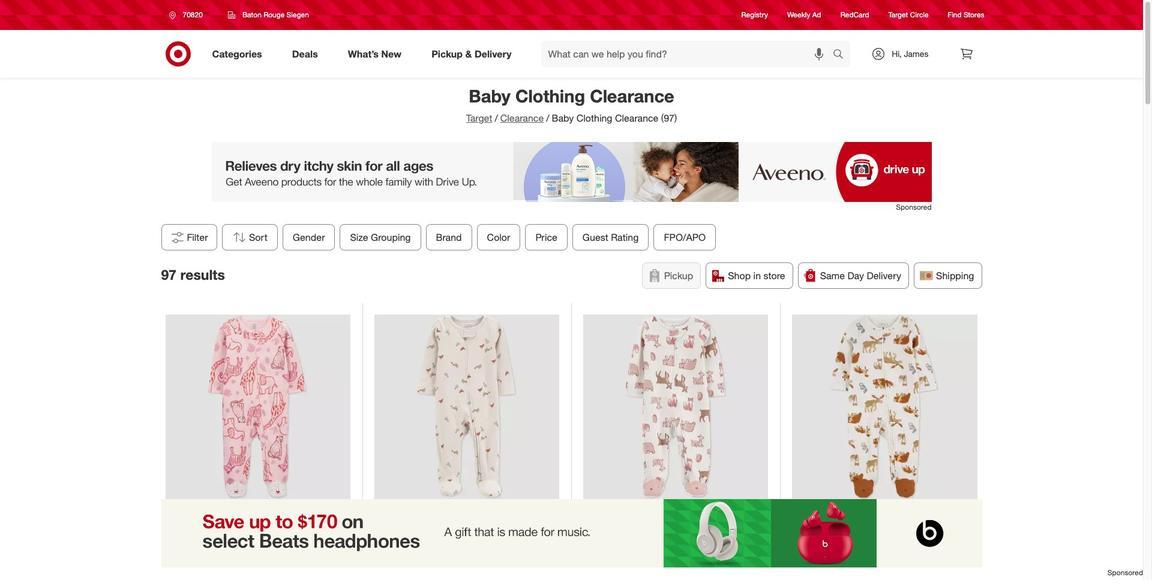 Task type: locate. For each thing, give the bounding box(es) containing it.
reg for carter's just one you®️ baby boys' wild footed pajama - brown/cream
[[818, 566, 830, 577]]

carter's just one you link up 30
[[166, 534, 248, 546]]

- left pink
[[166, 535, 170, 547]]

pajama inside carter's just one you® baby girls' safari interlock one piece pajama - pink
[[287, 521, 321, 533]]

0 horizontal spatial footed
[[374, 521, 406, 533]]

deals link
[[282, 41, 333, 67]]

30
[[203, 547, 211, 556]]

-
[[446, 521, 449, 533], [677, 521, 681, 533], [886, 522, 889, 534], [166, 535, 170, 547]]

baby up cream
[[689, 508, 712, 520]]

/ right clearance link
[[546, 112, 549, 124]]

categories
[[212, 48, 262, 60]]

target inside baby clothing clearance target / clearance / baby clothing clearance (97)
[[466, 112, 492, 124]]

one inside carter's just one you®️ baby girls' wild footed pajama - cream
[[645, 508, 664, 520]]

carter's just one you link for carter's just one you®️ baby bird footed pajama - brown/gray
[[374, 534, 457, 546]]

find stores
[[948, 10, 984, 19]]

you®
[[249, 508, 269, 520]]

- left cream
[[677, 521, 681, 533]]

one for carter's just one you®️ baby boys' wild footed pajama - brown/cream link
[[854, 508, 873, 520]]

you®️ up brown/gray
[[458, 508, 478, 520]]

carter's just one you down carter's just one you®️ baby girls' wild footed pajama - cream
[[583, 535, 666, 545]]

1 horizontal spatial carter's just one you
[[583, 535, 666, 545]]

wild inside carter's just one you®️ baby girls' wild footed pajama - cream
[[583, 521, 603, 533]]

redcard link
[[841, 10, 869, 20]]

pickup
[[432, 48, 463, 60], [664, 270, 693, 282]]

just inside carter's just one you®️ baby girls' wild footed pajama - cream
[[623, 508, 643, 520]]

$8.00 down 47
[[415, 566, 435, 576]]

1 horizontal spatial wild
[[792, 522, 812, 534]]

you down carter's just one you®️ baby bird footed pajama - brown/gray link
[[443, 535, 457, 545]]

baby up piece
[[271, 508, 295, 520]]

carter's just one you up 34
[[792, 536, 875, 546]]

- inside carter's just one you® baby girls' safari interlock one piece pajama - pink
[[166, 535, 170, 547]]

clearance right target link
[[500, 112, 544, 124]]

carter's just one you up 47
[[374, 535, 457, 545]]

$6.80 for carter's just one you®️ baby bird footed pajama - brown/gray
[[374, 565, 398, 577]]

carter's inside carter's just one you®️ baby boys' wild footed pajama - brown/cream
[[792, 508, 829, 520]]

carter's just one you
[[374, 535, 457, 545], [583, 535, 666, 545], [792, 536, 875, 546]]

0 horizontal spatial you®️
[[458, 508, 478, 520]]

guest rating
[[582, 232, 638, 244]]

1 horizontal spatial delivery
[[867, 270, 901, 282]]

you for carter's just one you®️ baby boys' wild footed pajama - brown/cream
[[861, 536, 875, 546]]

1 horizontal spatial girls'
[[715, 508, 739, 520]]

0 vertical spatial advertisement region
[[212, 142, 932, 202]]

carter's just one you®️ baby bird footed pajama - brown/gray link
[[374, 507, 531, 534]]

you up the 30 link
[[234, 535, 248, 545]]

2 horizontal spatial carter's just one you
[[792, 536, 875, 546]]

pajama right piece
[[287, 521, 321, 533]]

results
[[180, 266, 225, 283]]

$8.00 for carter's just one you®️ baby girls' wild footed pajama - cream
[[624, 566, 644, 576]]

34 link
[[792, 547, 978, 558]]

0 horizontal spatial girls'
[[297, 508, 321, 520]]

carter's just one you®️ baby bird footed pajama - brown/gray image
[[374, 315, 559, 500], [374, 315, 559, 500]]

reg for carter's just one you®️ baby bird footed pajama - brown/gray
[[400, 566, 412, 576]]

carter's inside carter's just one you®️ baby girls' wild footed pajama - cream
[[583, 508, 621, 520]]

reg
[[191, 566, 204, 576], [400, 566, 412, 576], [609, 566, 621, 576], [818, 566, 830, 577]]

0 horizontal spatial target
[[466, 112, 492, 124]]

one inside carter's just one you®️ baby boys' wild footed pajama - brown/cream
[[854, 508, 873, 520]]

2 horizontal spatial footed
[[814, 522, 846, 534]]

1 vertical spatial pickup
[[664, 270, 693, 282]]

girls' inside carter's just one you® baby girls' safari interlock one piece pajama - pink
[[297, 508, 321, 520]]

0 vertical spatial pickup
[[432, 48, 463, 60]]

baby for carter's just one you® baby girls' safari interlock one piece pajama - pink
[[271, 508, 295, 520]]

0 vertical spatial delivery
[[475, 48, 512, 60]]

carter's just one you link down carter's just one you®️ baby girls' wild footed pajama - cream
[[583, 534, 666, 546]]

one for "carter's just one you" link for carter's just one you®️ baby bird footed pajama - brown/gray
[[425, 535, 441, 545]]

carter's just one you® baby girls' safari interlock one piece pajama - pink link
[[166, 507, 322, 547]]

baby inside carter's just one you®️ baby girls' wild footed pajama - cream
[[689, 508, 712, 520]]

wild inside carter's just one you®️ baby boys' wild footed pajama - brown/cream
[[792, 522, 812, 534]]

baby for carter's just one you®️ baby boys' wild footed pajama - brown/cream
[[898, 508, 921, 520]]

just for carter's just one you®️ baby bird footed pajama - brown/gray link
[[414, 508, 434, 520]]

$8.00 for carter's just one you®️ baby bird footed pajama - brown/gray
[[415, 566, 435, 576]]

0 horizontal spatial sponsored
[[896, 203, 932, 212]]

1 / from the left
[[495, 112, 498, 124]]

0 horizontal spatial wild
[[583, 521, 603, 533]]

target left circle
[[888, 10, 908, 19]]

0 vertical spatial target
[[888, 10, 908, 19]]

baby clothing clearance target / clearance / baby clothing clearance (97)
[[466, 85, 677, 124]]

$8.00 down 30
[[206, 566, 226, 576]]

delivery right day
[[867, 270, 901, 282]]

0 horizontal spatial delivery
[[475, 48, 512, 60]]

97 results
[[161, 266, 225, 283]]

baby for carter's just one you®️ baby girls' wild footed pajama - cream
[[689, 508, 712, 520]]

baby inside carter's just one you® baby girls' safari interlock one piece pajama - pink
[[271, 508, 295, 520]]

1 horizontal spatial sponsored
[[1108, 569, 1143, 578]]

you®️ inside carter's just one you®️ baby boys' wild footed pajama - brown/cream
[[876, 508, 895, 520]]

pajama inside carter's just one you®️ baby girls' wild footed pajama - cream
[[640, 521, 674, 533]]

$8.00 down 34
[[832, 566, 853, 577]]

$8.00
[[206, 566, 226, 576], [415, 566, 435, 576], [624, 566, 644, 576], [832, 566, 853, 577]]

just inside carter's just one you®️ baby bird footed pajama - brown/gray
[[414, 508, 434, 520]]

$6.80 for carter's just one you® baby girls' safari interlock one piece pajama - pink
[[166, 565, 189, 577]]

pajama up 34 link
[[849, 522, 883, 534]]

footed for carter's just one you®️ baby boys' wild footed pajama - brown/cream
[[814, 522, 846, 534]]

girls' inside carter's just one you®️ baby girls' wild footed pajama - cream
[[715, 508, 739, 520]]

you®️ up 34 link
[[876, 508, 895, 520]]

1 vertical spatial target
[[466, 112, 492, 124]]

what's new link
[[338, 41, 417, 67]]

baby inside carter's just one you®️ baby bird footed pajama - brown/gray
[[480, 508, 503, 520]]

1 horizontal spatial target
[[888, 10, 908, 19]]

$8.00 down carter's just one you®️ baby girls' wild footed pajama - cream
[[624, 566, 644, 576]]

carter's just one you® baby girls' safari interlock one piece pajama - pink image
[[166, 315, 350, 500], [166, 315, 350, 500]]

carter's
[[166, 508, 203, 520], [374, 508, 412, 520], [583, 508, 621, 520], [792, 508, 829, 520], [166, 535, 196, 545], [374, 535, 405, 545], [583, 535, 613, 545], [792, 536, 822, 546]]

pajama inside carter's just one you®️ baby boys' wild footed pajama - brown/cream
[[849, 522, 883, 534]]

you®️ inside carter's just one you®️ baby bird footed pajama - brown/gray
[[458, 508, 478, 520]]

just inside carter's just one you® baby girls' safari interlock one piece pajama - pink
[[206, 508, 225, 520]]

1 horizontal spatial pickup
[[664, 270, 693, 282]]

guest
[[582, 232, 608, 244]]

1 vertical spatial sponsored
[[1108, 569, 1143, 578]]

advertisement region
[[212, 142, 932, 202], [0, 500, 1143, 568]]

pickup left &
[[432, 48, 463, 60]]

deals
[[292, 48, 318, 60]]

/ right target link
[[495, 112, 498, 124]]

- up 34 link
[[886, 522, 889, 534]]

just for carter's just one you®️ baby girls' wild footed pajama - cream "carter's just one you" link
[[616, 535, 632, 545]]

carter's for carter's just one you®️ baby boys' wild footed pajama - brown/cream "carter's just one you" link
[[792, 536, 822, 546]]

carter's just one you link for carter's just one you®️ baby boys' wild footed pajama - brown/cream
[[792, 535, 875, 547]]

baby inside carter's just one you®️ baby boys' wild footed pajama - brown/cream
[[898, 508, 921, 520]]

pickup down fpo/apo button
[[664, 270, 693, 282]]

baby
[[469, 85, 511, 107], [552, 112, 574, 124], [271, 508, 295, 520], [480, 508, 503, 520], [689, 508, 712, 520], [898, 508, 921, 520]]

1 horizontal spatial /
[[546, 112, 549, 124]]

you down carter's just one you®️ baby girls' wild footed pajama - cream link
[[652, 535, 666, 545]]

ad
[[812, 10, 821, 19]]

footed inside carter's just one you®️ baby girls' wild footed pajama - cream
[[606, 521, 637, 533]]

1 girls' from the left
[[297, 508, 321, 520]]

you®️ inside carter's just one you®️ baby girls' wild footed pajama - cream
[[667, 508, 687, 520]]

pickup inside button
[[664, 270, 693, 282]]

2 girls' from the left
[[715, 508, 739, 520]]

baby up brown/gray
[[480, 508, 503, 520]]

target circle
[[888, 10, 929, 19]]

delivery
[[475, 48, 512, 60], [867, 270, 901, 282]]

carter's inside carter's just one you®️ baby bird footed pajama - brown/gray
[[374, 508, 412, 520]]

0 vertical spatial sponsored
[[896, 203, 932, 212]]

0 vertical spatial clothing
[[515, 85, 585, 107]]

1 vertical spatial delivery
[[867, 270, 901, 282]]

pickup & delivery link
[[421, 41, 527, 67]]

0 horizontal spatial pickup
[[432, 48, 463, 60]]

0 horizontal spatial carter's just one you
[[374, 535, 457, 545]]

- up the 47 link
[[446, 521, 449, 533]]

47 link
[[374, 546, 559, 557]]

2 horizontal spatial you®️
[[876, 508, 895, 520]]

brand
[[436, 232, 462, 244]]

hi,
[[892, 49, 902, 59]]

carter's just one you®️ baby girls' wild footed pajama - cream image
[[583, 315, 768, 500], [583, 315, 768, 500]]

one inside carter's just one you®️ baby bird footed pajama - brown/gray
[[437, 508, 455, 520]]

1 horizontal spatial you®️
[[667, 508, 687, 520]]

one for carter's just one you® baby girls' safari interlock one piece pajama - pink link
[[228, 508, 246, 520]]

fpo/apo
[[664, 232, 706, 244]]

1 horizontal spatial footed
[[606, 521, 637, 533]]

$6.80 reg $8.00 for carter's just one you®️ baby girls' wild footed pajama - cream
[[583, 565, 644, 577]]

carter's just one you®️ baby boys' wild footed pajama - brown/cream image
[[792, 315, 978, 501], [792, 315, 978, 501]]

2 / from the left
[[546, 112, 549, 124]]

one for carter's just one you®️ baby girls' wild footed pajama - cream link
[[645, 508, 664, 520]]

just for carter's just one you® baby girls' safari interlock one piece pajama - pink link
[[206, 508, 225, 520]]

just inside carter's just one you®️ baby boys' wild footed pajama - brown/cream
[[832, 508, 852, 520]]

find
[[948, 10, 962, 19]]

safari
[[166, 521, 192, 533]]

pajama up 47
[[409, 521, 443, 533]]

you®️ up cream
[[667, 508, 687, 520]]

new
[[381, 48, 402, 60]]

you®️
[[458, 508, 478, 520], [667, 508, 687, 520], [876, 508, 895, 520]]

just for "carter's just one you" link for carter's just one you®️ baby bird footed pajama - brown/gray
[[407, 535, 423, 545]]

$6.80 reg $8.00
[[166, 565, 226, 577], [374, 565, 435, 577], [583, 565, 644, 577], [792, 565, 853, 577]]

baby for carter's just one you®️ baby bird footed pajama - brown/gray
[[480, 508, 503, 520]]

delivery right &
[[475, 48, 512, 60]]

you up 34 link
[[861, 536, 875, 546]]

you
[[234, 535, 248, 545], [443, 535, 457, 545], [652, 535, 666, 545], [861, 536, 875, 546]]

one for carter's just one you®️ baby girls' wild footed pajama - cream "carter's just one you" link
[[634, 535, 650, 545]]

pajama left cream
[[640, 521, 674, 533]]

size grouping
[[350, 232, 411, 244]]

/
[[495, 112, 498, 124], [546, 112, 549, 124]]

carter's just one you link for carter's just one you® baby girls' safari interlock one piece pajama - pink
[[166, 534, 248, 546]]

clearance
[[590, 85, 674, 107], [500, 112, 544, 124], [615, 112, 659, 124]]

clearance left the (97)
[[615, 112, 659, 124]]

carter's just one you for carter's just one you®️ baby bird footed pajama - brown/gray
[[374, 535, 457, 545]]

sponsored
[[896, 203, 932, 212], [1108, 569, 1143, 578]]

clothing
[[515, 85, 585, 107], [576, 112, 612, 124]]

$6.80
[[166, 565, 189, 577], [374, 565, 398, 577], [583, 565, 607, 577], [792, 565, 816, 577]]

pajama
[[287, 521, 321, 533], [409, 521, 443, 533], [640, 521, 674, 533], [849, 522, 883, 534]]

target left clearance link
[[466, 112, 492, 124]]

delivery inside "button"
[[867, 270, 901, 282]]

just
[[206, 508, 225, 520], [414, 508, 434, 520], [623, 508, 643, 520], [832, 508, 852, 520], [198, 535, 214, 545], [407, 535, 423, 545], [616, 535, 632, 545], [825, 536, 840, 546]]

target link
[[466, 112, 492, 124]]

you for carter's just one you®️ baby girls' wild footed pajama - cream
[[652, 535, 666, 545]]

footed inside carter's just one you®️ baby boys' wild footed pajama - brown/cream
[[814, 522, 846, 534]]

0 horizontal spatial /
[[495, 112, 498, 124]]

$8.00 for carter's just one you® baby girls' safari interlock one piece pajama - pink
[[206, 566, 226, 576]]

carter's just one you link up 34
[[792, 535, 875, 547]]

carter's inside carter's just one you® baby girls' safari interlock one piece pajama - pink
[[166, 508, 203, 520]]

carter's just one you link up 47
[[374, 534, 457, 546]]

carter's just one you link
[[166, 534, 248, 546], [374, 534, 457, 546], [583, 534, 666, 546], [792, 535, 875, 547]]

baton rouge siegen
[[242, 10, 309, 19]]

baby left boys'
[[898, 508, 921, 520]]

footed
[[374, 521, 406, 533], [606, 521, 637, 533], [814, 522, 846, 534]]

carter's for carter's just one you®️ baby girls' wild footed pajama - cream "carter's just one you" link
[[583, 535, 613, 545]]



Task type: describe. For each thing, give the bounding box(es) containing it.
pickup button
[[642, 263, 701, 289]]

(97)
[[661, 112, 677, 124]]

girls' for carter's just one you®️ baby girls' wild footed pajama - cream
[[715, 508, 739, 520]]

stores
[[964, 10, 984, 19]]

filter
[[187, 232, 208, 244]]

day
[[848, 270, 864, 282]]

34
[[829, 548, 837, 557]]

pickup & delivery
[[432, 48, 512, 60]]

carter's inside carter's just one you 30
[[166, 535, 196, 545]]

gender
[[292, 232, 325, 244]]

shop
[[728, 270, 751, 282]]

$6.80 reg $8.00 for carter's just one you® baby girls' safari interlock one piece pajama - pink
[[166, 565, 226, 577]]

fpo/apo button
[[653, 224, 716, 251]]

pickup for pickup & delivery
[[432, 48, 463, 60]]

interlock
[[195, 521, 236, 533]]

carter's just one you® baby girls' safari interlock one piece pajama - pink
[[166, 508, 321, 547]]

you®️ for bird
[[458, 508, 478, 520]]

rouge
[[264, 10, 285, 19]]

carter's just one you®️ baby boys' wild footed pajama - brown/cream link
[[792, 508, 949, 548]]

- inside carter's just one you®️ baby girls' wild footed pajama - cream
[[677, 521, 681, 533]]

you®️ for girls'
[[667, 508, 687, 520]]

just for carter's just one you®️ baby girls' wild footed pajama - cream link
[[623, 508, 643, 520]]

47
[[412, 547, 420, 556]]

70820 button
[[161, 4, 215, 26]]

hi, james
[[892, 49, 929, 59]]

guest rating button
[[572, 224, 649, 251]]

size
[[350, 232, 368, 244]]

just inside carter's just one you 30
[[198, 535, 214, 545]]

shipping button
[[914, 263, 982, 289]]

clearance up the (97)
[[590, 85, 674, 107]]

reg for carter's just one you® baby girls' safari interlock one piece pajama - pink
[[191, 566, 204, 576]]

registry link
[[741, 10, 768, 20]]

pickup for pickup
[[664, 270, 693, 282]]

$6.80 for carter's just one you®️ baby boys' wild footed pajama - brown/cream
[[792, 565, 816, 577]]

brown/gray
[[452, 521, 507, 533]]

in
[[753, 270, 761, 282]]

carter's just one you link for carter's just one you®️ baby girls' wild footed pajama - cream
[[583, 534, 666, 546]]

- inside carter's just one you®️ baby boys' wild footed pajama - brown/cream
[[886, 522, 889, 534]]

&
[[465, 48, 472, 60]]

search button
[[828, 41, 857, 70]]

1 vertical spatial clothing
[[576, 112, 612, 124]]

70820
[[183, 10, 203, 19]]

wild for carter's just one you®️ baby boys' wild footed pajama - brown/cream
[[792, 522, 812, 534]]

30 link
[[166, 546, 350, 557]]

registry
[[741, 10, 768, 19]]

carter's just one you®️ baby bird footed pajama - brown/gray
[[374, 508, 525, 533]]

target inside "link"
[[888, 10, 908, 19]]

$6.80 reg $8.00 for carter's just one you®️ baby bird footed pajama - brown/gray
[[374, 565, 435, 577]]

weekly
[[787, 10, 810, 19]]

carter's for carter's just one you®️ baby boys' wild footed pajama - brown/cream link
[[792, 508, 829, 520]]

carter's just one you 30
[[166, 535, 248, 556]]

same day delivery button
[[798, 263, 909, 289]]

$6.80 for carter's just one you®️ baby girls' wild footed pajama - cream
[[583, 565, 607, 577]]

same day delivery
[[820, 270, 901, 282]]

carter's for "carter's just one you" link for carter's just one you®️ baby bird footed pajama - brown/gray
[[374, 535, 405, 545]]

sort button
[[222, 224, 277, 251]]

wild for carter's just one you®️ baby girls' wild footed pajama - cream
[[583, 521, 603, 533]]

what's new
[[348, 48, 402, 60]]

size grouping button
[[340, 224, 421, 251]]

clearance link
[[500, 112, 544, 124]]

baton
[[242, 10, 262, 19]]

color
[[487, 232, 510, 244]]

siegen
[[287, 10, 309, 19]]

pink
[[172, 535, 192, 547]]

pajama inside carter's just one you®️ baby bird footed pajama - brown/gray
[[409, 521, 443, 533]]

one for carter's just one you®️ baby boys' wild footed pajama - brown/cream "carter's just one you" link
[[843, 536, 858, 546]]

carter's just one you for carter's just one you®️ baby boys' wild footed pajama - brown/cream
[[792, 536, 875, 546]]

cream
[[683, 521, 714, 533]]

search
[[828, 49, 857, 61]]

girls' for carter's just one you® baby girls' safari interlock one piece pajama - pink
[[297, 508, 321, 520]]

97
[[161, 266, 176, 283]]

same
[[820, 270, 845, 282]]

target circle link
[[888, 10, 929, 20]]

$6.80 reg $8.00 for carter's just one you®️ baby boys' wild footed pajama - brown/cream
[[792, 565, 853, 577]]

sort
[[249, 232, 267, 244]]

shop in store button
[[706, 263, 793, 289]]

delivery for pickup & delivery
[[475, 48, 512, 60]]

footed inside carter's just one you®️ baby bird footed pajama - brown/gray
[[374, 521, 406, 533]]

find stores link
[[948, 10, 984, 20]]

reg for carter's just one you®️ baby girls' wild footed pajama - cream
[[609, 566, 621, 576]]

circle
[[910, 10, 929, 19]]

carter's just one you®️ baby girls' wild footed pajama - cream
[[583, 508, 739, 533]]

you®️ for boys'
[[876, 508, 895, 520]]

price button
[[525, 224, 567, 251]]

categories link
[[202, 41, 277, 67]]

baton rouge siegen button
[[220, 4, 317, 26]]

just for carter's just one you®️ baby boys' wild footed pajama - brown/cream link
[[832, 508, 852, 520]]

baby up target link
[[469, 85, 511, 107]]

brand button
[[426, 224, 472, 251]]

you for carter's just one you®️ baby bird footed pajama - brown/gray
[[443, 535, 457, 545]]

just for carter's just one you®️ baby boys' wild footed pajama - brown/cream "carter's just one you" link
[[825, 536, 840, 546]]

piece
[[260, 521, 284, 533]]

you inside carter's just one you 30
[[234, 535, 248, 545]]

shipping
[[936, 270, 974, 282]]

carter's for carter's just one you®️ baby bird footed pajama - brown/gray link
[[374, 508, 412, 520]]

delivery for same day delivery
[[867, 270, 901, 282]]

gender button
[[282, 224, 335, 251]]

What can we help you find? suggestions appear below search field
[[541, 41, 836, 67]]

boys'
[[924, 508, 949, 520]]

shop in store
[[728, 270, 785, 282]]

redcard
[[841, 10, 869, 19]]

- inside carter's just one you®️ baby bird footed pajama - brown/gray
[[446, 521, 449, 533]]

carter's just one you®️ baby boys' wild footed pajama - brown/cream
[[792, 508, 949, 548]]

filter button
[[161, 224, 217, 251]]

what's
[[348, 48, 379, 60]]

$8.00 for carter's just one you®️ baby boys' wild footed pajama - brown/cream
[[832, 566, 853, 577]]

bird
[[506, 508, 525, 520]]

color button
[[477, 224, 520, 251]]

store
[[764, 270, 785, 282]]

carter's for carter's just one you® baby girls' safari interlock one piece pajama - pink link
[[166, 508, 203, 520]]

carter's for carter's just one you®️ baby girls' wild footed pajama - cream link
[[583, 508, 621, 520]]

weekly ad
[[787, 10, 821, 19]]

carter's just one you®️ baby girls' wild footed pajama - cream link
[[583, 507, 740, 534]]

baby right clearance link
[[552, 112, 574, 124]]

carter's just one you for carter's just one you®️ baby girls' wild footed pajama - cream
[[583, 535, 666, 545]]

one for carter's just one you®️ baby bird footed pajama - brown/gray link
[[437, 508, 455, 520]]

1 vertical spatial advertisement region
[[0, 500, 1143, 568]]

grouping
[[371, 232, 411, 244]]

one inside carter's just one you 30
[[216, 535, 232, 545]]

james
[[904, 49, 929, 59]]

footed for carter's just one you®️ baby girls' wild footed pajama - cream
[[606, 521, 637, 533]]

price
[[535, 232, 557, 244]]



Task type: vqa. For each thing, say whether or not it's contained in the screenshot.
Target Circle Activity
no



